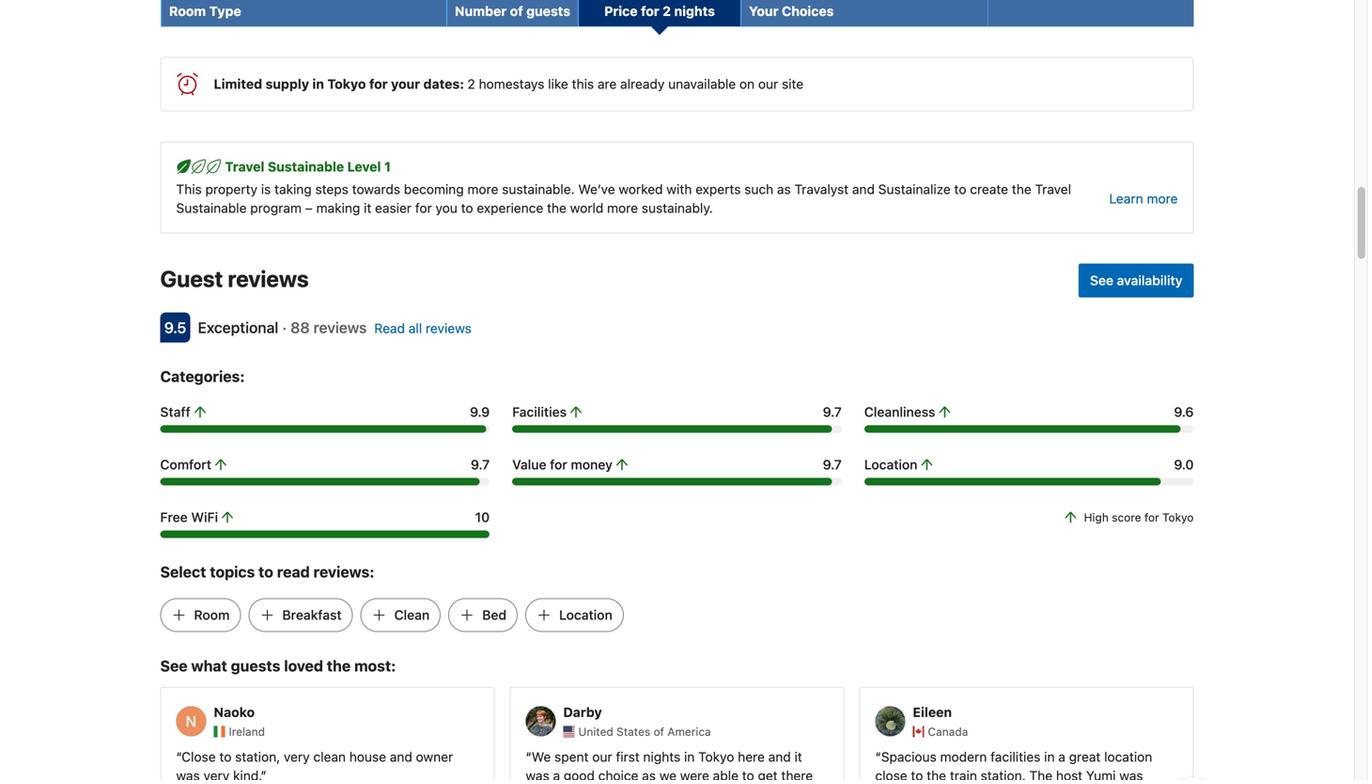Task type: describe. For each thing, give the bounding box(es) containing it.
0 horizontal spatial in
[[312, 76, 324, 91]]

this is a carousel with rotating slides. it displays featured reviews of the property. use the next and previous buttons to navigate. region
[[145, 680, 1209, 780]]

0 vertical spatial sustainable
[[268, 159, 344, 174]]

9.6
[[1174, 404, 1194, 419]]

high
[[1084, 511, 1109, 524]]

darby
[[563, 704, 602, 720]]

and inside " close to station, very clean house and owner was very kind.
[[390, 749, 412, 764]]

for right price
[[641, 3, 660, 19]]

learn more button
[[1110, 189, 1178, 208]]

cleanliness 9.6 meter
[[865, 425, 1194, 433]]

0 vertical spatial 2
[[663, 3, 671, 19]]

it
[[364, 200, 372, 216]]

" spacious modern facilities in a great location close to the train station. the host yumi wa
[[875, 749, 1153, 780]]

the right loved
[[327, 657, 351, 675]]

" close to station, very clean house and owner was very kind.
[[176, 749, 453, 780]]

room for room type
[[169, 3, 206, 19]]

location
[[1105, 749, 1153, 764]]

tokyo for in
[[327, 76, 366, 91]]

0 horizontal spatial more
[[468, 181, 499, 197]]

are
[[598, 76, 617, 91]]

in inside " spacious modern facilities in a great location close to the train station. the host yumi wa
[[1044, 749, 1055, 764]]

the down 'sustainable.'
[[547, 200, 567, 216]]

becoming
[[404, 181, 464, 197]]

exceptional
[[198, 318, 279, 336]]

value for money 9.7 meter
[[512, 478, 842, 485]]

united
[[578, 725, 614, 738]]

bed
[[482, 607, 507, 622]]

station.
[[981, 768, 1026, 780]]

free wifi
[[160, 509, 218, 525]]

for right score on the right bottom of page
[[1145, 511, 1160, 524]]

10
[[475, 509, 490, 525]]

cleanliness
[[865, 404, 936, 419]]

9.7 for comfort
[[471, 457, 490, 472]]

review categories element
[[160, 365, 245, 388]]

1 vertical spatial location
[[559, 607, 613, 622]]

close
[[875, 768, 908, 780]]

wifi
[[191, 509, 218, 525]]

to left read
[[259, 563, 273, 581]]

money
[[571, 457, 613, 472]]

world
[[570, 200, 604, 216]]

1
[[384, 159, 391, 174]]

station,
[[235, 749, 280, 764]]

reviews:
[[313, 563, 375, 581]]

we've
[[578, 181, 615, 197]]

canada
[[928, 725, 968, 738]]

location 9.0 meter
[[865, 478, 1194, 485]]

1 horizontal spatial location
[[865, 457, 918, 472]]

the inside " spacious modern facilities in a great location close to the train station. the host yumi wa
[[927, 768, 947, 780]]

scored 9.5 element
[[160, 312, 190, 342]]

site
[[782, 76, 804, 91]]

learn
[[1110, 191, 1144, 206]]

9.7 for value for money
[[823, 457, 842, 472]]

you
[[436, 200, 458, 216]]

modern
[[940, 749, 987, 764]]

of inside this is a carousel with rotating slides. it displays featured reviews of the property. use the next and previous buttons to navigate. region
[[654, 725, 665, 738]]

steps
[[315, 181, 349, 197]]

0 vertical spatial travel
[[225, 159, 265, 174]]

read
[[277, 563, 310, 581]]

this
[[572, 76, 594, 91]]

value for money
[[512, 457, 613, 472]]

towards
[[352, 181, 400, 197]]

to left create
[[955, 181, 967, 197]]

yumi
[[1086, 768, 1116, 780]]

read all reviews
[[374, 320, 472, 336]]

select topics to read reviews:
[[160, 563, 375, 581]]

" for "
[[526, 749, 532, 764]]

great
[[1069, 749, 1101, 764]]

nights
[[674, 3, 715, 19]]

your
[[391, 76, 420, 91]]

" for " close to station, very clean house and owner was very kind.
[[176, 749, 182, 764]]

limited
[[214, 76, 262, 91]]

clean
[[394, 607, 430, 622]]

9.5
[[164, 318, 186, 336]]

0 horizontal spatial reviews
[[228, 265, 309, 292]]

with
[[667, 181, 692, 197]]

see availability button
[[1079, 263, 1194, 297]]

facilities
[[512, 404, 567, 419]]

travel sustainable level 1
[[225, 159, 391, 174]]

2 horizontal spatial reviews
[[426, 320, 472, 336]]

the
[[1030, 768, 1053, 780]]

the right create
[[1012, 181, 1032, 197]]

ireland
[[229, 725, 265, 738]]

1 horizontal spatial very
[[284, 749, 310, 764]]

number of guests
[[455, 3, 571, 19]]

sustainalize
[[879, 181, 951, 197]]

room type
[[169, 3, 241, 19]]

already
[[620, 76, 665, 91]]

88
[[291, 318, 310, 336]]

see availability
[[1090, 272, 1183, 288]]

travalyst
[[795, 181, 849, 197]]

price
[[604, 3, 638, 19]]

making
[[316, 200, 360, 216]]

experience
[[477, 200, 544, 216]]

1 vertical spatial very
[[204, 768, 230, 780]]

on
[[740, 76, 755, 91]]

canada image
[[913, 726, 924, 737]]

type
[[209, 3, 241, 19]]

more inside button
[[1147, 191, 1178, 206]]

1 horizontal spatial reviews
[[314, 318, 367, 336]]

our
[[758, 76, 778, 91]]

such
[[745, 181, 774, 197]]

house
[[349, 749, 386, 764]]

and inside this property is taking steps towards becoming more sustainable. we've worked with experts such as travalyst and sustainalize to create the travel sustainable program – making it easier for you to experience the world more sustainably.
[[852, 181, 875, 197]]

ireland image
[[214, 726, 225, 737]]

guest
[[160, 265, 223, 292]]

staff
[[160, 404, 191, 419]]

close
[[182, 749, 216, 764]]

host
[[1056, 768, 1083, 780]]



Task type: vqa. For each thing, say whether or not it's contained in the screenshot.
Edinburgh
no



Task type: locate. For each thing, give the bounding box(es) containing it.
very down close
[[204, 768, 230, 780]]

staff 9.9 meter
[[160, 425, 490, 433]]

select
[[160, 563, 206, 581]]

to down spacious
[[911, 768, 923, 780]]

1 horizontal spatial of
[[654, 725, 665, 738]]

2 " from the left
[[526, 749, 532, 764]]

your
[[749, 3, 779, 19]]

rated exceptional element
[[198, 318, 279, 336]]

clean
[[313, 749, 346, 764]]

·
[[282, 318, 287, 336]]

the
[[1012, 181, 1032, 197], [547, 200, 567, 216], [327, 657, 351, 675], [927, 768, 947, 780]]

sustainable
[[268, 159, 344, 174], [176, 200, 247, 216]]

and right house
[[390, 749, 412, 764]]

what
[[191, 657, 227, 675]]

states
[[617, 725, 651, 738]]

room for room
[[194, 607, 230, 622]]

high score for tokyo
[[1084, 511, 1194, 524]]

" inside " close to station, very clean house and owner was very kind.
[[176, 749, 182, 764]]

tokyo right score on the right bottom of page
[[1163, 511, 1194, 524]]

guest reviews element
[[160, 263, 1072, 294]]

level
[[347, 159, 381, 174]]

guests for of
[[527, 3, 571, 19]]

property
[[205, 181, 258, 197]]

dates:
[[423, 76, 464, 91]]

facilities 9.7 meter
[[512, 425, 842, 433]]

like
[[548, 76, 568, 91]]

the left train
[[927, 768, 947, 780]]

loved
[[284, 657, 323, 675]]

0 vertical spatial location
[[865, 457, 918, 472]]

topics
[[210, 563, 255, 581]]

sustainable up taking
[[268, 159, 344, 174]]

as
[[777, 181, 791, 197]]

naoko
[[214, 704, 255, 720]]

0 vertical spatial tokyo
[[327, 76, 366, 91]]

all
[[409, 320, 422, 336]]

exceptional · 88 reviews
[[198, 318, 367, 336]]

owner
[[416, 749, 453, 764]]

tokyo left the your
[[327, 76, 366, 91]]

1 horizontal spatial tokyo
[[1163, 511, 1194, 524]]

taking
[[275, 181, 312, 197]]

more right learn
[[1147, 191, 1178, 206]]

1 horizontal spatial 2
[[663, 3, 671, 19]]

sustainably.
[[642, 200, 713, 216]]

1 " from the left
[[176, 749, 182, 764]]

to
[[955, 181, 967, 197], [461, 200, 473, 216], [259, 563, 273, 581], [219, 749, 232, 764], [911, 768, 923, 780]]

for left the your
[[369, 76, 388, 91]]

see left availability
[[1090, 272, 1114, 288]]

of
[[510, 3, 523, 19], [654, 725, 665, 738]]

kind.
[[233, 768, 261, 780]]

0 vertical spatial in
[[312, 76, 324, 91]]

choices
[[782, 3, 834, 19]]

more up experience
[[468, 181, 499, 197]]

guests for what
[[231, 657, 280, 675]]

america
[[668, 725, 711, 738]]

1 vertical spatial 2
[[468, 76, 475, 91]]

0 vertical spatial see
[[1090, 272, 1114, 288]]

location right bed
[[559, 607, 613, 622]]

number
[[455, 3, 507, 19]]

1 vertical spatial room
[[194, 607, 230, 622]]

0 vertical spatial very
[[284, 749, 310, 764]]

1 vertical spatial tokyo
[[1163, 511, 1194, 524]]

1 vertical spatial travel
[[1035, 181, 1072, 197]]

1 horizontal spatial "
[[526, 749, 532, 764]]

in
[[312, 76, 324, 91], [1044, 749, 1055, 764]]

9.7 for facilities
[[823, 404, 842, 419]]

travel
[[225, 159, 265, 174], [1035, 181, 1072, 197]]

worked
[[619, 181, 663, 197]]

2
[[663, 3, 671, 19], [468, 76, 475, 91]]

2 left "nights"
[[663, 3, 671, 19]]

0 horizontal spatial 2
[[468, 76, 475, 91]]

1 horizontal spatial see
[[1090, 272, 1114, 288]]

categories:
[[160, 367, 245, 385]]

1 vertical spatial sustainable
[[176, 200, 247, 216]]

train
[[950, 768, 977, 780]]

sustainable inside this property is taking steps towards becoming more sustainable. we've worked with experts such as travalyst and sustainalize to create the travel sustainable program – making it easier for you to experience the world more sustainably.
[[176, 200, 247, 216]]

room
[[169, 3, 206, 19], [194, 607, 230, 622]]

1 horizontal spatial in
[[1044, 749, 1055, 764]]

1 horizontal spatial and
[[852, 181, 875, 197]]

your choices
[[749, 3, 834, 19]]

learn more
[[1110, 191, 1178, 206]]

for right value
[[550, 457, 568, 472]]

united states of america
[[578, 725, 711, 738]]

to right you
[[461, 200, 473, 216]]

1 horizontal spatial more
[[607, 200, 638, 216]]

unavailable
[[668, 76, 736, 91]]

to inside " close to station, very clean house and owner was very kind.
[[219, 749, 232, 764]]

3 " from the left
[[875, 749, 881, 764]]

see for see what guests loved the most:
[[160, 657, 188, 675]]

9.0
[[1174, 457, 1194, 472]]

for
[[641, 3, 660, 19], [369, 76, 388, 91], [415, 200, 432, 216], [550, 457, 568, 472], [1145, 511, 1160, 524]]

1 vertical spatial of
[[654, 725, 665, 738]]

and right travalyst
[[852, 181, 875, 197]]

see for see availability
[[1090, 272, 1114, 288]]

guests right what
[[231, 657, 280, 675]]

more
[[468, 181, 499, 197], [1147, 191, 1178, 206], [607, 200, 638, 216]]

reviews right 88 at top left
[[314, 318, 367, 336]]

2 horizontal spatial more
[[1147, 191, 1178, 206]]

tokyo for for
[[1163, 511, 1194, 524]]

0 horizontal spatial location
[[559, 607, 613, 622]]

facilities
[[991, 749, 1041, 764]]

room down the topics
[[194, 607, 230, 622]]

price for 2 nights
[[604, 3, 715, 19]]

see inside see availability button
[[1090, 272, 1114, 288]]

of right states at the bottom of the page
[[654, 725, 665, 738]]

0 horizontal spatial of
[[510, 3, 523, 19]]

location down cleanliness
[[865, 457, 918, 472]]

–
[[305, 200, 313, 216]]

room left type
[[169, 3, 206, 19]]

breakfast
[[282, 607, 342, 622]]

availability
[[1117, 272, 1183, 288]]

0 vertical spatial guests
[[527, 3, 571, 19]]

0 horizontal spatial guests
[[231, 657, 280, 675]]

0 vertical spatial room
[[169, 3, 206, 19]]

travel up property on the top of page
[[225, 159, 265, 174]]

free
[[160, 509, 188, 525]]

0 horizontal spatial sustainable
[[176, 200, 247, 216]]

read
[[374, 320, 405, 336]]

reviews
[[228, 265, 309, 292], [314, 318, 367, 336], [426, 320, 472, 336]]

more down 'worked'
[[607, 200, 638, 216]]

1 horizontal spatial sustainable
[[268, 159, 344, 174]]

is
[[261, 181, 271, 197]]

sustainable down property on the top of page
[[176, 200, 247, 216]]

a
[[1059, 749, 1066, 764]]

most:
[[354, 657, 396, 675]]

comfort 9.7 meter
[[160, 478, 490, 485]]

in left a
[[1044, 749, 1055, 764]]

this property is taking steps towards becoming more sustainable. we've worked with experts such as travalyst and sustainalize to create the travel sustainable program – making it easier for you to experience the world more sustainably.
[[176, 181, 1072, 216]]

comfort
[[160, 457, 212, 472]]

1 vertical spatial in
[[1044, 749, 1055, 764]]

in right supply
[[312, 76, 324, 91]]

travel right create
[[1035, 181, 1072, 197]]

0 horizontal spatial travel
[[225, 159, 265, 174]]

easier
[[375, 200, 412, 216]]

" inside " spacious modern facilities in a great location close to the train station. the host yumi wa
[[875, 749, 881, 764]]

to down ireland icon
[[219, 749, 232, 764]]

0 horizontal spatial very
[[204, 768, 230, 780]]

0 horizontal spatial "
[[176, 749, 182, 764]]

value
[[512, 457, 547, 472]]

1 vertical spatial see
[[160, 657, 188, 675]]

spacious
[[881, 749, 937, 764]]

1 vertical spatial guests
[[231, 657, 280, 675]]

guests right number
[[527, 3, 571, 19]]

" for " spacious modern facilities in a great location close to the train station. the host yumi wa
[[875, 749, 881, 764]]

2 horizontal spatial "
[[875, 749, 881, 764]]

for inside this property is taking steps towards becoming more sustainable. we've worked with experts such as travalyst and sustainalize to create the travel sustainable program – making it easier for you to experience the world more sustainably.
[[415, 200, 432, 216]]

0 horizontal spatial tokyo
[[327, 76, 366, 91]]

1 horizontal spatial guests
[[527, 3, 571, 19]]

0 vertical spatial of
[[510, 3, 523, 19]]

see left what
[[160, 657, 188, 675]]

create
[[970, 181, 1009, 197]]

guest reviews
[[160, 265, 309, 292]]

guests
[[527, 3, 571, 19], [231, 657, 280, 675]]

this
[[176, 181, 202, 197]]

1 vertical spatial and
[[390, 749, 412, 764]]

experts
[[696, 181, 741, 197]]

of right number
[[510, 3, 523, 19]]

0 horizontal spatial see
[[160, 657, 188, 675]]

"
[[176, 749, 182, 764], [526, 749, 532, 764], [875, 749, 881, 764]]

to inside " spacious modern facilities in a great location close to the train station. the host yumi wa
[[911, 768, 923, 780]]

0 horizontal spatial and
[[390, 749, 412, 764]]

reviews right all
[[426, 320, 472, 336]]

very left clean in the left bottom of the page
[[284, 749, 310, 764]]

reviews up 'exceptional · 88 reviews'
[[228, 265, 309, 292]]

for down becoming
[[415, 200, 432, 216]]

2 right dates:
[[468, 76, 475, 91]]

1 horizontal spatial travel
[[1035, 181, 1072, 197]]

limited supply in tokyo for your dates: 2 homestays like this are already unavailable on our site
[[214, 76, 804, 91]]

free wifi 10 meter
[[160, 530, 490, 538]]

homestays
[[479, 76, 545, 91]]

travel inside this property is taking steps towards becoming more sustainable. we've worked with experts such as travalyst and sustainalize to create the travel sustainable program – making it easier for you to experience the world more sustainably.
[[1035, 181, 1072, 197]]

united states of america image
[[563, 726, 575, 737]]

9.9
[[470, 404, 490, 419]]

0 vertical spatial and
[[852, 181, 875, 197]]



